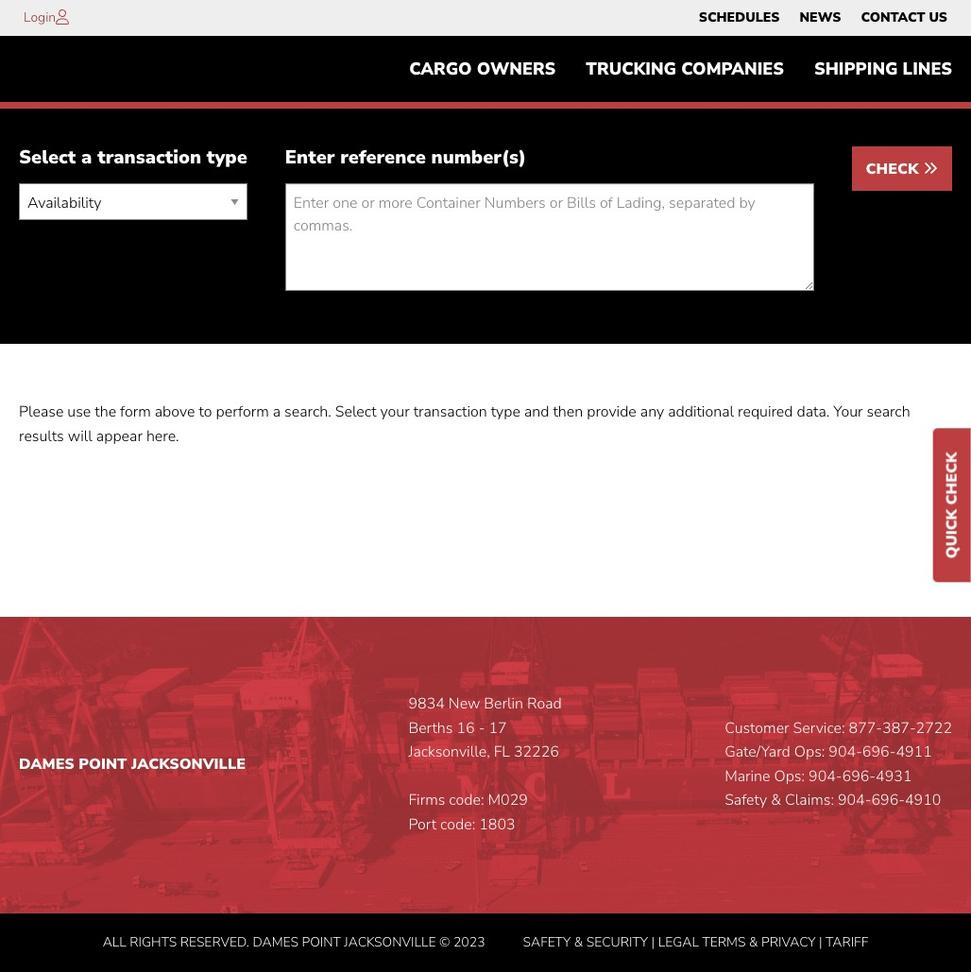 Task type: describe. For each thing, give the bounding box(es) containing it.
reserved.
[[180, 933, 249, 951]]

rights
[[130, 933, 177, 951]]

a inside please use the form above to perform a search. select your transaction type and then provide any additional required data. your search results will appear here. quick check
[[273, 402, 281, 423]]

dames point jacksonville
[[19, 754, 246, 775]]

here.
[[146, 426, 179, 447]]

legal terms & privacy link
[[658, 933, 816, 951]]

1 vertical spatial code:
[[440, 814, 475, 835]]

cargo
[[409, 58, 472, 80]]

0 horizontal spatial type
[[207, 145, 247, 170]]

news
[[800, 9, 841, 26]]

additional
[[668, 402, 734, 423]]

m029
[[488, 790, 528, 811]]

trucking companies
[[586, 58, 784, 80]]

then
[[553, 402, 583, 423]]

companies
[[681, 58, 784, 80]]

2023
[[453, 933, 485, 951]]

1 horizontal spatial point
[[302, 933, 341, 951]]

schedules link
[[699, 5, 780, 31]]

safety inside customer service: 877-387-2722 gate/yard ops: 904-696-4911 marine ops: 904-696-4931 safety & claims: 904-696-4910
[[725, 790, 767, 811]]

16
[[457, 718, 475, 738]]

1 vertical spatial dames
[[253, 933, 299, 951]]

new
[[449, 693, 480, 714]]

please
[[19, 402, 64, 423]]

and
[[524, 402, 549, 423]]

©
[[439, 933, 450, 951]]

above
[[155, 402, 195, 423]]

service:
[[793, 718, 845, 738]]

transaction inside please use the form above to perform a search. select your transaction type and then provide any additional required data. your search results will appear here. quick check
[[413, 402, 487, 423]]

jacksonville,
[[409, 742, 490, 763]]

port
[[409, 814, 437, 835]]

877-
[[849, 718, 882, 738]]

2 | from the left
[[819, 933, 822, 951]]

legal
[[658, 933, 699, 951]]

your
[[834, 402, 863, 423]]

cargo owners
[[409, 58, 556, 80]]

perform
[[216, 402, 269, 423]]

0 vertical spatial dames
[[19, 754, 74, 775]]

angle double right image
[[923, 161, 938, 176]]

0 vertical spatial ops:
[[794, 742, 825, 763]]

privacy
[[761, 933, 816, 951]]

login
[[24, 9, 56, 26]]

2 vertical spatial 904-
[[838, 790, 871, 811]]

1 vertical spatial 696-
[[842, 766, 876, 787]]

gate/yard
[[725, 742, 791, 763]]

0 horizontal spatial transaction
[[97, 145, 201, 170]]

search
[[867, 402, 910, 423]]

safety & security | legal terms & privacy | tariff
[[523, 933, 869, 951]]

0 vertical spatial jacksonville
[[131, 754, 246, 775]]

will
[[68, 426, 92, 447]]

4911
[[896, 742, 932, 763]]

firms code:  m029 port code:  1803
[[409, 790, 528, 835]]

data.
[[797, 402, 830, 423]]

1 vertical spatial 904-
[[809, 766, 842, 787]]

387-
[[882, 718, 916, 738]]

results
[[19, 426, 64, 447]]

shipping
[[814, 58, 898, 80]]

to
[[199, 402, 212, 423]]

tariff
[[826, 933, 869, 951]]

your
[[380, 402, 410, 423]]

fl
[[494, 742, 510, 763]]

0 horizontal spatial &
[[574, 933, 583, 951]]

type inside please use the form above to perform a search. select your transaction type and then provide any additional required data. your search results will appear here. quick check
[[491, 402, 520, 423]]

required
[[738, 402, 793, 423]]

us
[[929, 9, 948, 26]]

footer containing 9834 new berlin road
[[0, 617, 971, 972]]

berlin
[[484, 693, 523, 714]]

select a transaction type
[[19, 145, 247, 170]]

contact
[[861, 9, 925, 26]]

1 vertical spatial safety
[[523, 933, 571, 951]]

all
[[103, 933, 126, 951]]

terms
[[702, 933, 746, 951]]

enter reference number(s)
[[285, 145, 526, 170]]

the
[[95, 402, 116, 423]]

1 vertical spatial ops:
[[774, 766, 805, 787]]

17
[[489, 718, 507, 738]]

provide
[[587, 402, 637, 423]]

customer service: 877-387-2722 gate/yard ops: 904-696-4911 marine ops: 904-696-4931 safety & claims: 904-696-4910
[[725, 718, 952, 811]]

9834
[[409, 693, 445, 714]]



Task type: vqa. For each thing, say whether or not it's contained in the screenshot.
877-
yes



Task type: locate. For each thing, give the bounding box(es) containing it.
0 vertical spatial transaction
[[97, 145, 201, 170]]

1 horizontal spatial select
[[335, 402, 376, 423]]

& left security
[[574, 933, 583, 951]]

menu bar containing cargo owners
[[394, 50, 967, 88]]

2 horizontal spatial &
[[771, 790, 781, 811]]

security
[[586, 933, 648, 951]]

1 vertical spatial point
[[302, 933, 341, 951]]

check inside check "button"
[[866, 159, 923, 180]]

user image
[[56, 9, 69, 25]]

claims:
[[785, 790, 834, 811]]

0 horizontal spatial safety
[[523, 933, 571, 951]]

check
[[866, 159, 923, 180], [942, 452, 963, 505]]

Enter reference number(s) text field
[[285, 184, 814, 291]]

1 horizontal spatial a
[[273, 402, 281, 423]]

safety down marine
[[725, 790, 767, 811]]

type left enter
[[207, 145, 247, 170]]

appear
[[96, 426, 143, 447]]

type
[[207, 145, 247, 170], [491, 402, 520, 423]]

firms
[[409, 790, 445, 811]]

1 horizontal spatial |
[[819, 933, 822, 951]]

0 vertical spatial select
[[19, 145, 76, 170]]

trucking companies link
[[571, 50, 799, 88]]

1 vertical spatial check
[[942, 452, 963, 505]]

904- down 877-
[[829, 742, 862, 763]]

1 vertical spatial transaction
[[413, 402, 487, 423]]

1 vertical spatial type
[[491, 402, 520, 423]]

1 | from the left
[[651, 933, 655, 951]]

0 vertical spatial code:
[[449, 790, 484, 811]]

0 vertical spatial type
[[207, 145, 247, 170]]

0 vertical spatial a
[[81, 145, 92, 170]]

reference
[[340, 145, 426, 170]]

search.
[[284, 402, 331, 423]]

0 vertical spatial menu bar
[[689, 5, 958, 31]]

footer
[[0, 617, 971, 972]]

ops:
[[794, 742, 825, 763], [774, 766, 805, 787]]

owners
[[477, 58, 556, 80]]

32226
[[514, 742, 559, 763]]

1 horizontal spatial dames
[[253, 933, 299, 951]]

1 vertical spatial select
[[335, 402, 376, 423]]

check button
[[852, 147, 952, 191]]

quick
[[942, 509, 963, 558]]

0 horizontal spatial point
[[79, 754, 127, 775]]

code: up 1803
[[449, 790, 484, 811]]

transaction
[[97, 145, 201, 170], [413, 402, 487, 423]]

0 vertical spatial safety
[[725, 790, 767, 811]]

0 vertical spatial check
[[866, 159, 923, 180]]

berths
[[409, 718, 453, 738]]

code:
[[449, 790, 484, 811], [440, 814, 475, 835]]

1 horizontal spatial &
[[749, 933, 758, 951]]

form
[[120, 402, 151, 423]]

code: right port in the left bottom of the page
[[440, 814, 475, 835]]

a
[[81, 145, 92, 170], [273, 402, 281, 423]]

menu bar containing schedules
[[689, 5, 958, 31]]

| left tariff link
[[819, 933, 822, 951]]

check inside please use the form above to perform a search. select your transaction type and then provide any additional required data. your search results will appear here. quick check
[[942, 452, 963, 505]]

|
[[651, 933, 655, 951], [819, 933, 822, 951]]

& inside customer service: 877-387-2722 gate/yard ops: 904-696-4911 marine ops: 904-696-4931 safety & claims: 904-696-4910
[[771, 790, 781, 811]]

contact us link
[[861, 5, 948, 31]]

road
[[527, 693, 562, 714]]

0 vertical spatial 696-
[[862, 742, 896, 763]]

1 vertical spatial jacksonville
[[344, 933, 436, 951]]

4931
[[876, 766, 912, 787]]

any
[[640, 402, 664, 423]]

0 horizontal spatial jacksonville
[[131, 754, 246, 775]]

lines
[[903, 58, 952, 80]]

0 horizontal spatial select
[[19, 145, 76, 170]]

0 horizontal spatial dames
[[19, 754, 74, 775]]

trucking
[[586, 58, 676, 80]]

customer
[[725, 718, 789, 738]]

quick check link
[[933, 428, 971, 582]]

menu bar down schedules link
[[394, 50, 967, 88]]

marine
[[725, 766, 770, 787]]

all rights reserved. dames point jacksonville © 2023
[[103, 933, 485, 951]]

news link
[[800, 5, 841, 31]]

menu bar up shipping
[[689, 5, 958, 31]]

shipping lines link
[[799, 50, 967, 88]]

1 vertical spatial a
[[273, 402, 281, 423]]

tariff link
[[826, 933, 869, 951]]

number(s)
[[431, 145, 526, 170]]

| left legal
[[651, 933, 655, 951]]

menu bar
[[689, 5, 958, 31], [394, 50, 967, 88]]

1 horizontal spatial transaction
[[413, 402, 487, 423]]

1803
[[479, 814, 515, 835]]

2722
[[916, 718, 952, 738]]

dames
[[19, 754, 74, 775], [253, 933, 299, 951]]

jacksonville
[[131, 754, 246, 775], [344, 933, 436, 951]]

0 horizontal spatial |
[[651, 933, 655, 951]]

904- right claims:
[[838, 790, 871, 811]]

4910
[[905, 790, 941, 811]]

cargo owners link
[[394, 50, 571, 88]]

safety & security link
[[523, 933, 648, 951]]

1 horizontal spatial safety
[[725, 790, 767, 811]]

shipping lines
[[814, 58, 952, 80]]

please use the form above to perform a search. select your transaction type and then provide any additional required data. your search results will appear here. quick check
[[19, 402, 963, 558]]

ops: up claims:
[[774, 766, 805, 787]]

schedules
[[699, 9, 780, 26]]

696-
[[862, 742, 896, 763], [842, 766, 876, 787], [871, 790, 905, 811]]

type left "and"
[[491, 402, 520, 423]]

0 vertical spatial point
[[79, 754, 127, 775]]

safety left security
[[523, 933, 571, 951]]

1 horizontal spatial type
[[491, 402, 520, 423]]

1 vertical spatial menu bar
[[394, 50, 967, 88]]

0 horizontal spatial check
[[866, 159, 923, 180]]

0 horizontal spatial a
[[81, 145, 92, 170]]

2 vertical spatial 696-
[[871, 790, 905, 811]]

& left claims:
[[771, 790, 781, 811]]

safety
[[725, 790, 767, 811], [523, 933, 571, 951]]

1 horizontal spatial check
[[942, 452, 963, 505]]

select inside please use the form above to perform a search. select your transaction type and then provide any additional required data. your search results will appear here. quick check
[[335, 402, 376, 423]]

0 vertical spatial 904-
[[829, 742, 862, 763]]

1 horizontal spatial jacksonville
[[344, 933, 436, 951]]

select
[[19, 145, 76, 170], [335, 402, 376, 423]]

use
[[67, 402, 91, 423]]

point
[[79, 754, 127, 775], [302, 933, 341, 951]]

ops: down service:
[[794, 742, 825, 763]]

-
[[479, 718, 485, 738]]

enter
[[285, 145, 335, 170]]

9834 new berlin road berths 16 - 17 jacksonville, fl 32226
[[409, 693, 562, 763]]

login link
[[24, 9, 56, 26]]

contact us
[[861, 9, 948, 26]]

904- up claims:
[[809, 766, 842, 787]]

& right terms
[[749, 933, 758, 951]]



